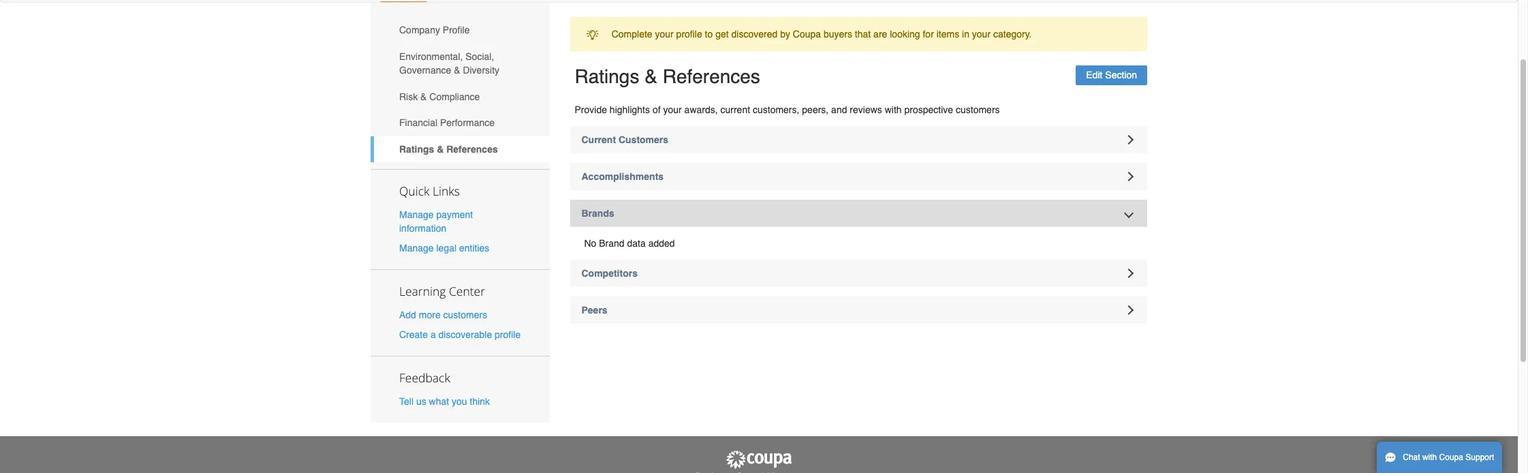 Task type: describe. For each thing, give the bounding box(es) containing it.
legal
[[437, 243, 457, 254]]

a
[[431, 329, 436, 340]]

peers
[[582, 305, 608, 316]]

ratings & references link
[[371, 136, 550, 162]]

links
[[433, 182, 460, 199]]

create a discoverable profile
[[399, 329, 521, 340]]

chat
[[1404, 453, 1421, 462]]

manage payment information
[[399, 209, 473, 234]]

brands heading
[[570, 200, 1148, 227]]

coupa inside button
[[1440, 453, 1464, 462]]

are
[[874, 29, 888, 40]]

1 vertical spatial customers
[[443, 309, 487, 320]]

buyers
[[824, 29, 853, 40]]

financial performance link
[[371, 110, 550, 136]]

looking
[[890, 29, 921, 40]]

payment
[[437, 209, 473, 220]]

coupa inside alert
[[793, 29, 821, 40]]

current customers
[[582, 134, 669, 145]]

brands button
[[570, 200, 1148, 227]]

your right in
[[973, 29, 991, 40]]

add
[[399, 309, 416, 320]]

data
[[627, 238, 646, 249]]

environmental, social, governance & diversity link
[[371, 43, 550, 83]]

manage for manage legal entities
[[399, 243, 434, 254]]

diversity
[[463, 65, 500, 76]]

by
[[780, 29, 791, 40]]

environmental,
[[399, 51, 463, 62]]

0 vertical spatial customers
[[956, 104, 1000, 115]]

customers
[[619, 134, 669, 145]]

1 vertical spatial references
[[447, 144, 498, 155]]

add more customers
[[399, 309, 487, 320]]

tell
[[399, 396, 414, 407]]

governance
[[399, 65, 451, 76]]

your right of
[[663, 104, 682, 115]]

financial performance
[[399, 117, 495, 128]]

no
[[584, 238, 597, 249]]

0 horizontal spatial ratings
[[399, 144, 434, 155]]

items
[[937, 29, 960, 40]]

feedback
[[399, 370, 450, 386]]

current
[[721, 104, 750, 115]]

environmental, social, governance & diversity
[[399, 51, 500, 76]]

peers heading
[[570, 296, 1148, 324]]

brands
[[582, 208, 615, 219]]

company profile link
[[371, 17, 550, 43]]

that
[[855, 29, 871, 40]]

get
[[716, 29, 729, 40]]

complete
[[612, 29, 653, 40]]

risk & compliance link
[[371, 83, 550, 110]]

accomplishments heading
[[570, 163, 1148, 190]]

manage legal entities
[[399, 243, 490, 254]]

manage for manage payment information
[[399, 209, 434, 220]]

no brand data added
[[584, 238, 675, 249]]

brand
[[599, 238, 625, 249]]

of
[[653, 104, 661, 115]]

create a discoverable profile link
[[399, 329, 521, 340]]

you
[[452, 396, 467, 407]]

coupa supplier portal image
[[725, 450, 793, 469]]

information
[[399, 223, 447, 234]]

more
[[419, 309, 441, 320]]

with inside button
[[1423, 453, 1438, 462]]

competitors
[[582, 268, 638, 279]]

edit
[[1087, 70, 1103, 81]]

add more customers link
[[399, 309, 487, 320]]

manage payment information link
[[399, 209, 473, 234]]

risk & compliance
[[399, 91, 480, 102]]

peers,
[[802, 104, 829, 115]]

peers button
[[570, 296, 1148, 324]]

accomplishments button
[[570, 163, 1148, 190]]

performance
[[440, 117, 495, 128]]

manage legal entities link
[[399, 243, 490, 254]]

risk
[[399, 91, 418, 102]]

center
[[449, 283, 485, 299]]

tell us what you think
[[399, 396, 490, 407]]

quick
[[399, 182, 430, 199]]

learning
[[399, 283, 446, 299]]

category.
[[994, 29, 1032, 40]]

think
[[470, 396, 490, 407]]

what
[[429, 396, 449, 407]]

to
[[705, 29, 713, 40]]

compliance
[[430, 91, 480, 102]]



Task type: vqa. For each thing, say whether or not it's contained in the screenshot.
Text Field
no



Task type: locate. For each thing, give the bounding box(es) containing it.
your
[[655, 29, 674, 40], [973, 29, 991, 40], [663, 104, 682, 115]]

&
[[454, 65, 460, 76], [645, 66, 658, 88], [421, 91, 427, 102], [437, 144, 444, 155]]

discoverable
[[439, 329, 492, 340]]

with
[[885, 104, 902, 115], [1423, 453, 1438, 462]]

1 vertical spatial with
[[1423, 453, 1438, 462]]

highlights
[[610, 104, 650, 115]]

reviews
[[850, 104, 883, 115]]

tell us what you think button
[[399, 395, 490, 408]]

& down financial performance on the left top
[[437, 144, 444, 155]]

us
[[416, 396, 426, 407]]

awards,
[[685, 104, 718, 115]]

edit section
[[1087, 70, 1138, 81]]

1 horizontal spatial customers
[[956, 104, 1000, 115]]

complete your profile to get discovered by coupa buyers that are looking for items in your category. alert
[[570, 17, 1148, 51]]

2 manage from the top
[[399, 243, 434, 254]]

ratings
[[575, 66, 640, 88], [399, 144, 434, 155]]

ratings & references
[[575, 66, 761, 88], [399, 144, 498, 155]]

ratings down financial
[[399, 144, 434, 155]]

1 horizontal spatial profile
[[677, 29, 703, 40]]

0 vertical spatial ratings
[[575, 66, 640, 88]]

support
[[1466, 453, 1495, 462]]

discovered
[[732, 29, 778, 40]]

profile left to
[[677, 29, 703, 40]]

profile
[[443, 25, 470, 36]]

accomplishments
[[582, 171, 664, 182]]

chat with coupa support button
[[1377, 442, 1503, 473]]

chat with coupa support
[[1404, 453, 1495, 462]]

references down performance
[[447, 144, 498, 155]]

current customers button
[[570, 126, 1148, 153]]

0 vertical spatial references
[[663, 66, 761, 88]]

ratings & references down financial performance on the left top
[[399, 144, 498, 155]]

coupa
[[793, 29, 821, 40], [1440, 453, 1464, 462]]

1 horizontal spatial references
[[663, 66, 761, 88]]

profile inside alert
[[677, 29, 703, 40]]

0 horizontal spatial references
[[447, 144, 498, 155]]

1 horizontal spatial coupa
[[1440, 453, 1464, 462]]

1 vertical spatial profile
[[495, 329, 521, 340]]

0 horizontal spatial with
[[885, 104, 902, 115]]

customers,
[[753, 104, 800, 115]]

1 vertical spatial coupa
[[1440, 453, 1464, 462]]

with right chat
[[1423, 453, 1438, 462]]

learning center
[[399, 283, 485, 299]]

competitors heading
[[570, 260, 1148, 287]]

provide
[[575, 104, 607, 115]]

ratings & references up of
[[575, 66, 761, 88]]

0 vertical spatial coupa
[[793, 29, 821, 40]]

coupa left support
[[1440, 453, 1464, 462]]

current
[[582, 134, 616, 145]]

entities
[[459, 243, 490, 254]]

profile right discoverable
[[495, 329, 521, 340]]

with right reviews
[[885, 104, 902, 115]]

0 vertical spatial with
[[885, 104, 902, 115]]

0 horizontal spatial profile
[[495, 329, 521, 340]]

in
[[962, 29, 970, 40]]

social,
[[466, 51, 494, 62]]

1 horizontal spatial ratings & references
[[575, 66, 761, 88]]

create
[[399, 329, 428, 340]]

customers
[[956, 104, 1000, 115], [443, 309, 487, 320]]

& inside environmental, social, governance & diversity
[[454, 65, 460, 76]]

1 horizontal spatial with
[[1423, 453, 1438, 462]]

0 horizontal spatial customers
[[443, 309, 487, 320]]

0 horizontal spatial coupa
[[793, 29, 821, 40]]

current customers heading
[[570, 126, 1148, 153]]

manage down information
[[399, 243, 434, 254]]

section
[[1106, 70, 1138, 81]]

& right risk
[[421, 91, 427, 102]]

& left diversity
[[454, 65, 460, 76]]

prospective
[[905, 104, 954, 115]]

financial
[[399, 117, 438, 128]]

references
[[663, 66, 761, 88], [447, 144, 498, 155]]

1 manage from the top
[[399, 209, 434, 220]]

1 vertical spatial ratings & references
[[399, 144, 498, 155]]

manage inside manage payment information
[[399, 209, 434, 220]]

for
[[923, 29, 934, 40]]

your right complete
[[655, 29, 674, 40]]

1 vertical spatial ratings
[[399, 144, 434, 155]]

and
[[832, 104, 848, 115]]

1 horizontal spatial ratings
[[575, 66, 640, 88]]

0 vertical spatial manage
[[399, 209, 434, 220]]

manage up information
[[399, 209, 434, 220]]

1 vertical spatial manage
[[399, 243, 434, 254]]

0 vertical spatial ratings & references
[[575, 66, 761, 88]]

ratings up provide
[[575, 66, 640, 88]]

& up of
[[645, 66, 658, 88]]

edit section link
[[1076, 66, 1148, 85]]

customers right prospective
[[956, 104, 1000, 115]]

customers up discoverable
[[443, 309, 487, 320]]

added
[[649, 238, 675, 249]]

coupa right by
[[793, 29, 821, 40]]

references up awards,
[[663, 66, 761, 88]]

company
[[399, 25, 440, 36]]

provide highlights of your awards, current customers, peers, and reviews with prospective customers
[[575, 104, 1000, 115]]

competitors button
[[570, 260, 1148, 287]]

company profile
[[399, 25, 470, 36]]

& inside ratings & references link
[[437, 144, 444, 155]]

profile
[[677, 29, 703, 40], [495, 329, 521, 340]]

& inside 'risk & compliance' link
[[421, 91, 427, 102]]

complete your profile to get discovered by coupa buyers that are looking for items in your category.
[[612, 29, 1032, 40]]

quick links
[[399, 182, 460, 199]]

0 vertical spatial profile
[[677, 29, 703, 40]]

0 horizontal spatial ratings & references
[[399, 144, 498, 155]]

manage
[[399, 209, 434, 220], [399, 243, 434, 254]]



